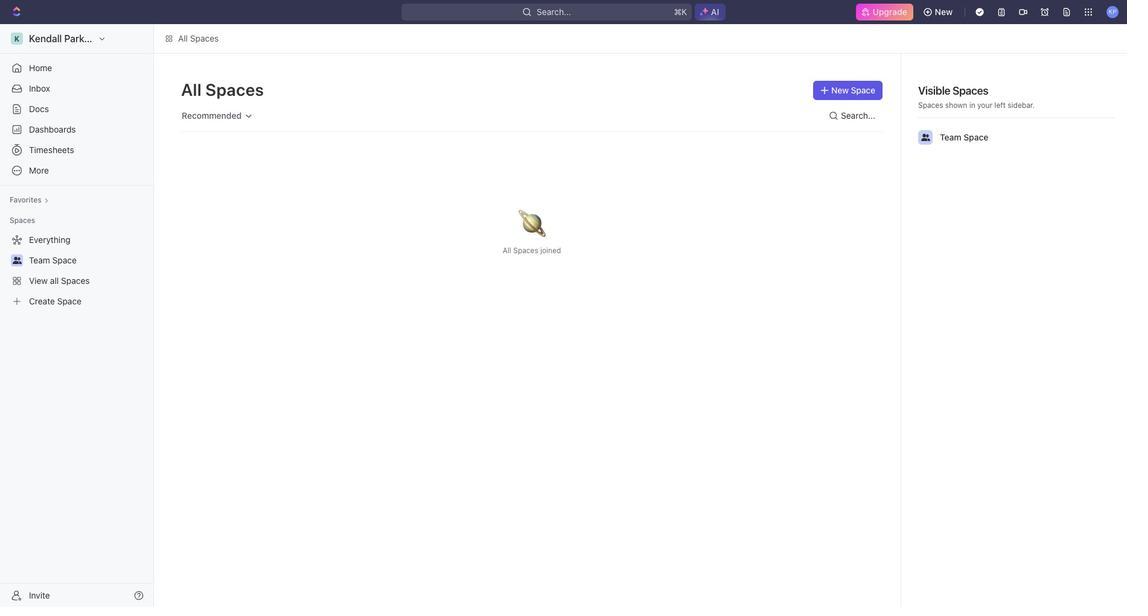Task type: vqa. For each thing, say whether or not it's contained in the screenshot.
wifi image
no



Task type: locate. For each thing, give the bounding box(es) containing it.
team space up the all
[[29, 255, 77, 266]]

space inside the "team space" link
[[52, 255, 77, 266]]

user group image
[[921, 134, 930, 141]]

all up recommended
[[181, 80, 202, 100]]

view all spaces link
[[5, 272, 146, 291]]

upgrade link
[[856, 4, 913, 21]]

team inside sidebar navigation
[[29, 255, 50, 266]]

space up view all spaces
[[52, 255, 77, 266]]

1 vertical spatial team space
[[29, 255, 77, 266]]

space down "view all spaces" link
[[57, 296, 82, 307]]

joined
[[540, 246, 561, 255]]

everything
[[29, 235, 70, 245]]

0 vertical spatial new
[[935, 7, 953, 17]]

search...
[[537, 7, 571, 17], [841, 110, 875, 121]]

1 horizontal spatial new
[[935, 7, 953, 17]]

all left joined at the left top
[[503, 246, 511, 255]]

more
[[29, 165, 49, 176]]

new for new space
[[831, 85, 849, 95]]

invite
[[29, 591, 50, 601]]

team space link
[[29, 251, 146, 270]]

all right workspace
[[178, 33, 188, 43]]

view
[[29, 276, 48, 286]]

tree containing everything
[[5, 231, 149, 311]]

visible spaces spaces shown in your left sidebar.
[[918, 85, 1035, 110]]

0 vertical spatial search...
[[537, 7, 571, 17]]

all spaces joined
[[503, 246, 561, 255]]

docs link
[[5, 100, 149, 119]]

1 vertical spatial search...
[[841, 110, 875, 121]]

0 horizontal spatial search...
[[537, 7, 571, 17]]

0 horizontal spatial team space
[[29, 255, 77, 266]]

new for new
[[935, 7, 953, 17]]

space inside create space link
[[57, 296, 82, 307]]

1 horizontal spatial search...
[[841, 110, 875, 121]]

team
[[940, 132, 961, 142], [29, 255, 50, 266]]

dashboards link
[[5, 120, 149, 139]]

1 horizontal spatial team
[[940, 132, 961, 142]]

ai
[[711, 7, 719, 17]]

0 horizontal spatial team
[[29, 255, 50, 266]]

team space
[[940, 132, 988, 142], [29, 255, 77, 266]]

1 vertical spatial team
[[29, 255, 50, 266]]

2 vertical spatial all
[[503, 246, 511, 255]]

new
[[935, 7, 953, 17], [831, 85, 849, 95]]

parks's
[[64, 33, 97, 44]]

1 horizontal spatial team space
[[940, 132, 988, 142]]

1 vertical spatial new
[[831, 85, 849, 95]]

space up search... button
[[851, 85, 875, 95]]

spaces
[[190, 33, 219, 43], [205, 80, 264, 100], [953, 85, 988, 97], [918, 101, 943, 110], [10, 216, 35, 225], [513, 246, 538, 255], [61, 276, 90, 286]]

favorites
[[10, 196, 41, 205]]

ai button
[[695, 4, 726, 21]]

everything link
[[5, 231, 146, 250]]

recommended button
[[176, 106, 259, 126]]

upgrade
[[873, 7, 907, 17]]

tree
[[5, 231, 149, 311]]

0 vertical spatial team
[[940, 132, 961, 142]]

dashboards
[[29, 124, 76, 135]]

all
[[178, 33, 188, 43], [181, 80, 202, 100], [503, 246, 511, 255]]

team space down the shown on the right
[[940, 132, 988, 142]]

new right upgrade
[[935, 7, 953, 17]]

home
[[29, 63, 52, 73]]

new up search... button
[[831, 85, 849, 95]]

space
[[851, 85, 875, 95], [964, 132, 988, 142], [52, 255, 77, 266], [57, 296, 82, 307]]

all spaces
[[178, 33, 219, 43], [181, 80, 264, 100]]

visible
[[918, 85, 950, 97]]

team right user group icon
[[940, 132, 961, 142]]

inbox link
[[5, 79, 149, 98]]

create
[[29, 296, 55, 307]]

new space
[[831, 85, 875, 95]]

team up view
[[29, 255, 50, 266]]

0 horizontal spatial new
[[831, 85, 849, 95]]



Task type: describe. For each thing, give the bounding box(es) containing it.
new space button
[[813, 81, 883, 100]]

timesheets
[[29, 145, 74, 155]]

k
[[14, 34, 19, 43]]

favorites button
[[5, 193, 53, 208]]

create space
[[29, 296, 82, 307]]

search... button
[[824, 106, 883, 126]]

kp
[[1109, 8, 1117, 15]]

inbox
[[29, 83, 50, 94]]

kendall parks's workspace
[[29, 33, 149, 44]]

kendall parks's workspace, , element
[[11, 33, 23, 45]]

0 vertical spatial team space
[[940, 132, 988, 142]]

your
[[977, 101, 992, 110]]

space down in
[[964, 132, 988, 142]]

0 vertical spatial all spaces
[[178, 33, 219, 43]]

⌘k
[[674, 7, 687, 17]]

shown
[[945, 101, 967, 110]]

kp button
[[1103, 2, 1122, 22]]

space inside new space button
[[851, 85, 875, 95]]

recommended
[[182, 110, 242, 121]]

docs
[[29, 104, 49, 114]]

create space link
[[5, 292, 146, 311]]

workspace
[[99, 33, 149, 44]]

team space inside sidebar navigation
[[29, 255, 77, 266]]

user group image
[[12, 257, 21, 264]]

all
[[50, 276, 59, 286]]

home link
[[5, 59, 149, 78]]

left
[[994, 101, 1006, 110]]

search... inside button
[[841, 110, 875, 121]]

new button
[[918, 2, 960, 22]]

kendall
[[29, 33, 62, 44]]

more button
[[5, 161, 149, 180]]

timesheets link
[[5, 141, 149, 160]]

view all spaces
[[29, 276, 90, 286]]

tree inside sidebar navigation
[[5, 231, 149, 311]]

1 vertical spatial all spaces
[[181, 80, 264, 100]]

1 vertical spatial all
[[181, 80, 202, 100]]

sidebar.
[[1008, 101, 1035, 110]]

0 vertical spatial all
[[178, 33, 188, 43]]

in
[[969, 101, 975, 110]]

sidebar navigation
[[0, 24, 156, 608]]



